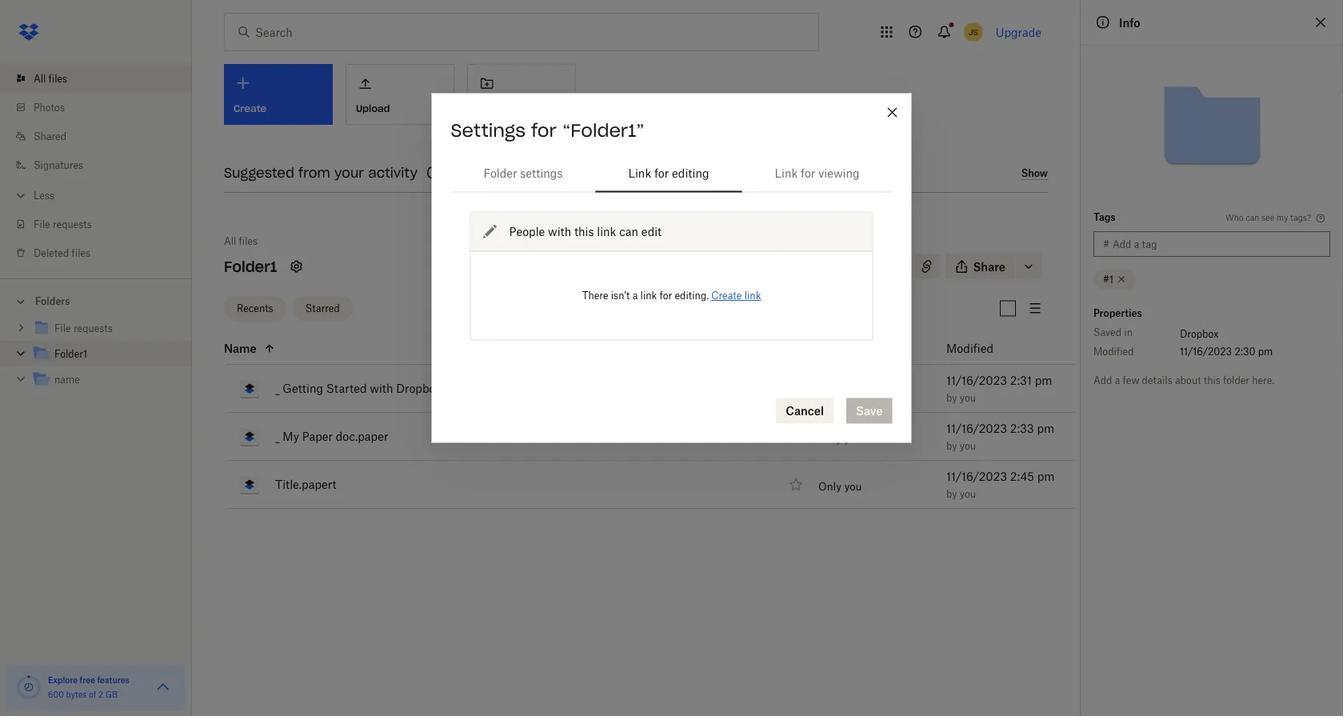 Task type: locate. For each thing, give the bounding box(es) containing it.
only up cancel button
[[819, 384, 842, 396]]

saved in
[[1094, 326, 1133, 338]]

dropbox left paper.paper
[[396, 382, 441, 395]]

only you inside name _ my paper doc.paper, modified 11/16/2023 2:33 pm, element
[[819, 432, 862, 444]]

by for 11/16/2023 2:31 pm
[[947, 392, 957, 404]]

all files up recents button
[[224, 235, 258, 247]]

0 vertical spatial only you button
[[819, 384, 862, 396]]

isn't
[[611, 290, 630, 302]]

1 by from the top
[[947, 392, 957, 404]]

2:33
[[1010, 422, 1034, 435]]

11/16/2023 inside '11/16/2023 2:45 pm by you'
[[947, 470, 1007, 483]]

dropbox image
[[13, 16, 45, 48]]

modified up 11/16/2023 2:31 pm by you
[[947, 342, 994, 355]]

by
[[947, 392, 957, 404], [947, 440, 957, 452], [947, 488, 957, 500]]

only you button inside name title.papert, modified 11/16/2023 2:45 pm, element
[[819, 480, 862, 492]]

files up 'photos'
[[48, 72, 67, 84]]

of
[[89, 689, 96, 699]]

0 vertical spatial only you
[[819, 384, 862, 396]]

only for 11/16/2023 2:33 pm
[[819, 432, 842, 444]]

all files link
[[13, 64, 192, 93], [224, 233, 258, 249]]

0 horizontal spatial link
[[597, 225, 616, 238]]

all inside all files list item
[[34, 72, 46, 84]]

pm inside 11/16/2023 2:31 pm by you
[[1035, 374, 1052, 387]]

name
[[224, 342, 257, 355]]

add to starred image down cancel button
[[787, 427, 806, 446]]

group
[[0, 312, 192, 404]]

2 vertical spatial only you
[[819, 480, 862, 492]]

2 only you button from the top
[[819, 432, 862, 444]]

1 horizontal spatial all files link
[[224, 233, 258, 249]]

photos link
[[13, 93, 192, 122]]

1 vertical spatial all
[[224, 235, 236, 247]]

list
[[0, 54, 192, 278]]

1 vertical spatial only you button
[[819, 432, 862, 444]]

my
[[1277, 213, 1289, 223]]

starred
[[305, 302, 340, 314]]

1 vertical spatial can
[[619, 225, 639, 238]]

pm right 2:30
[[1258, 345, 1273, 357]]

all files inside list item
[[34, 72, 67, 84]]

0 horizontal spatial all files link
[[13, 64, 192, 93]]

dropbox up 11/16/2023 2:30 pm on the right top
[[1180, 328, 1219, 340]]

folder1 up name
[[54, 348, 87, 360]]

by inside '11/16/2023 2:45 pm by you'
[[947, 488, 957, 500]]

11/16/2023 for 2:45
[[947, 470, 1007, 483]]

pm right the 2:31
[[1035, 374, 1052, 387]]

2 vertical spatial by
[[947, 488, 957, 500]]

1 horizontal spatial with
[[548, 225, 571, 238]]

for left editing
[[655, 166, 669, 180]]

pm for 2:30
[[1258, 345, 1273, 357]]

only inside name _ getting started with dropbox paper.paper, modified 11/16/2023 2:31 pm, element
[[819, 384, 842, 396]]

modified down saved in
[[1094, 345, 1134, 357]]

0 horizontal spatial files
[[48, 72, 67, 84]]

all files
[[34, 72, 67, 84], [224, 235, 258, 247]]

link left the edit
[[597, 225, 616, 238]]

only you button inside name _ my paper doc.paper, modified 11/16/2023 2:33 pm, element
[[819, 432, 862, 444]]

only you
[[819, 384, 862, 396], [819, 432, 862, 444], [819, 480, 862, 492]]

_ for _ my paper doc.paper
[[275, 430, 280, 443]]

3 only you button from the top
[[819, 480, 862, 492]]

link
[[597, 225, 616, 238], [641, 290, 657, 302], [745, 290, 761, 302]]

have
[[847, 260, 868, 272]]

0 vertical spatial all files link
[[13, 64, 192, 93]]

3 by from the top
[[947, 488, 957, 500]]

_
[[275, 382, 280, 395], [275, 430, 280, 443]]

link right create
[[745, 290, 761, 302]]

modified
[[947, 342, 994, 355], [1094, 345, 1134, 357]]

suggested
[[224, 164, 294, 181]]

can left the edit
[[619, 225, 639, 238]]

tab list containing folder settings
[[451, 154, 893, 192]]

this right the people
[[574, 225, 594, 238]]

only down cancel
[[819, 480, 842, 492]]

0 horizontal spatial link
[[628, 166, 651, 180]]

tags
[[1094, 211, 1116, 223]]

pm right 2:45
[[1038, 470, 1055, 483]]

only down cancel button
[[819, 432, 842, 444]]

11/16/2023 inside 11/16/2023 2:33 pm by you
[[947, 422, 1007, 435]]

1 vertical spatial only you
[[819, 432, 862, 444]]

link for editing
[[628, 166, 709, 180]]

link left editing
[[628, 166, 651, 180]]

add to starred image down cancel
[[787, 475, 806, 494]]

activity
[[368, 164, 418, 181]]

for left editing.
[[660, 290, 672, 302]]

0 vertical spatial dropbox
[[1180, 328, 1219, 340]]

signatures link
[[13, 150, 192, 179]]

by down 11/16/2023 2:33 pm by you
[[947, 488, 957, 500]]

0 horizontal spatial modified
[[947, 342, 994, 355]]

for left viewing
[[801, 166, 816, 180]]

0 vertical spatial this
[[574, 225, 594, 238]]

can
[[1246, 213, 1260, 223], [619, 225, 639, 238]]

_ getting started with dropbox paper.paper link
[[275, 379, 507, 398]]

1 vertical spatial by
[[947, 440, 957, 452]]

with right started
[[370, 382, 393, 395]]

files
[[48, 72, 67, 84], [239, 235, 258, 247], [72, 247, 91, 259]]

only inside name title.papert, modified 11/16/2023 2:45 pm, element
[[819, 480, 842, 492]]

folder1 link
[[32, 344, 179, 365]]

by inside 11/16/2023 2:31 pm by you
[[947, 392, 957, 404]]

1 _ from the top
[[275, 382, 280, 395]]

#1
[[1103, 273, 1114, 285]]

only you inside name title.papert, modified 11/16/2023 2:45 pm, element
[[819, 480, 862, 492]]

2 only you from the top
[[819, 432, 862, 444]]

features
[[97, 675, 130, 685]]

0 vertical spatial by
[[947, 392, 957, 404]]

0 vertical spatial with
[[548, 225, 571, 238]]

shared link
[[13, 122, 192, 150]]

viewing
[[819, 166, 860, 180]]

explore
[[48, 675, 78, 685]]

link
[[628, 166, 651, 180], [775, 166, 798, 180]]

pm right 2:33
[[1037, 422, 1055, 435]]

folder1 inside group
[[54, 348, 87, 360]]

pm for 2:33
[[1037, 422, 1055, 435]]

_ left getting
[[275, 382, 280, 395]]

all up recents button
[[224, 235, 236, 247]]

1 horizontal spatial dropbox
[[1180, 328, 1219, 340]]

folder1
[[224, 257, 277, 276], [54, 348, 87, 360]]

close right sidebar image
[[1311, 13, 1331, 32]]

link for a
[[641, 290, 657, 302]]

only you button inside name _ getting started with dropbox paper.paper, modified 11/16/2023 2:31 pm, element
[[819, 384, 862, 396]]

all up 'photos'
[[34, 72, 46, 84]]

0 horizontal spatial all
[[34, 72, 46, 84]]

2 vertical spatial only you button
[[819, 480, 862, 492]]

folders
[[35, 295, 70, 307]]

suggested from your activity
[[224, 164, 418, 181]]

1 vertical spatial a
[[1115, 374, 1120, 386]]

paper.paper
[[444, 382, 507, 395]]

recents
[[237, 302, 273, 314]]

access
[[871, 260, 901, 272]]

1 vertical spatial _
[[275, 430, 280, 443]]

who can see my tags? image
[[1315, 212, 1327, 225]]

list containing all files
[[0, 54, 192, 278]]

saved
[[1094, 326, 1122, 338]]

all files link up recents button
[[224, 233, 258, 249]]

11/16/2023 left 2:33
[[947, 422, 1007, 435]]

this right about
[[1204, 374, 1221, 386]]

add to starred image inside name _ my paper doc.paper, modified 11/16/2023 2:33 pm, element
[[787, 427, 806, 446]]

only you button for 11/16/2023 2:31 pm
[[819, 384, 862, 396]]

add to starred image for 11/16/2023 2:45 pm
[[787, 475, 806, 494]]

1 horizontal spatial all
[[224, 235, 236, 247]]

1 horizontal spatial link
[[775, 166, 798, 180]]

a
[[633, 290, 638, 302], [1115, 374, 1120, 386]]

1 horizontal spatial this
[[1204, 374, 1221, 386]]

all files link up shared link
[[13, 64, 192, 93]]

11/16/2023 left 2:45
[[947, 470, 1007, 483]]

0 vertical spatial all
[[34, 72, 46, 84]]

by up '11/16/2023 2:45 pm by you'
[[947, 440, 957, 452]]

only you have access
[[804, 260, 901, 272]]

who
[[1226, 213, 1244, 223]]

1 add to starred image from the top
[[787, 427, 806, 446]]

0 horizontal spatial a
[[633, 290, 638, 302]]

settings
[[520, 166, 563, 180]]

only you for 11/16/2023 2:33 pm
[[819, 432, 862, 444]]

you
[[828, 260, 844, 272], [844, 384, 862, 396], [960, 392, 976, 404], [844, 432, 862, 444], [960, 440, 976, 452], [844, 480, 862, 492], [960, 488, 976, 500]]

a right "isn't"
[[633, 290, 638, 302]]

with inside _ getting started with dropbox paper.paper link
[[370, 382, 393, 395]]

11/16/2023 down modified button
[[947, 374, 1007, 387]]

1 only you from the top
[[819, 384, 862, 396]]

people
[[509, 225, 545, 238]]

for up settings
[[531, 119, 557, 141]]

0 vertical spatial a
[[633, 290, 638, 302]]

2 horizontal spatial link
[[745, 290, 761, 302]]

by for 11/16/2023 2:33 pm
[[947, 440, 957, 452]]

files up recents button
[[239, 235, 258, 247]]

for
[[531, 119, 557, 141], [655, 166, 669, 180], [801, 166, 816, 180], [660, 290, 672, 302]]

11/16/2023 for 2:30
[[1180, 345, 1232, 357]]

about
[[1175, 374, 1201, 386]]

only you for 11/16/2023 2:31 pm
[[819, 384, 862, 396]]

only for 11/16/2023 2:31 pm
[[819, 384, 842, 396]]

quota usage element
[[16, 675, 42, 700]]

0 horizontal spatial with
[[370, 382, 393, 395]]

only you inside name _ getting started with dropbox paper.paper, modified 11/16/2023 2:31 pm, element
[[819, 384, 862, 396]]

files right deleted
[[72, 247, 91, 259]]

a left few
[[1115, 374, 1120, 386]]

add to starred image inside name title.papert, modified 11/16/2023 2:45 pm, element
[[787, 475, 806, 494]]

only
[[804, 260, 825, 272], [819, 384, 842, 396], [819, 432, 842, 444], [819, 480, 842, 492]]

0 horizontal spatial all files
[[34, 72, 67, 84]]

table
[[189, 333, 1076, 509]]

0 horizontal spatial can
[[619, 225, 639, 238]]

add a few details about this folder here.
[[1094, 374, 1275, 386]]

11/16/2023 down dropbox link
[[1180, 345, 1232, 357]]

1 vertical spatial folder1
[[54, 348, 87, 360]]

link for link for viewing
[[775, 166, 798, 180]]

edit
[[642, 225, 662, 238]]

0 vertical spatial folder1
[[224, 257, 277, 276]]

can left see
[[1246, 213, 1260, 223]]

1 vertical spatial all files
[[224, 235, 258, 247]]

see
[[1262, 213, 1275, 223]]

2 link from the left
[[775, 166, 798, 180]]

pm inside 11/16/2023 2:33 pm by you
[[1037, 422, 1055, 435]]

folder1 up recents button
[[224, 257, 277, 276]]

there
[[582, 290, 609, 302]]

0 vertical spatial can
[[1246, 213, 1260, 223]]

pm for 2:31
[[1035, 374, 1052, 387]]

folders button
[[0, 289, 192, 312]]

all files up 'photos'
[[34, 72, 67, 84]]

2 by from the top
[[947, 440, 957, 452]]

tab list
[[451, 154, 893, 192]]

modified inside button
[[947, 342, 994, 355]]

0 vertical spatial all files
[[34, 72, 67, 84]]

file
[[34, 218, 50, 230]]

1 horizontal spatial link
[[641, 290, 657, 302]]

for for editing
[[655, 166, 669, 180]]

dropbox link
[[1180, 326, 1219, 342]]

add to starred image
[[787, 427, 806, 446], [787, 475, 806, 494]]

0 horizontal spatial dropbox
[[396, 382, 441, 395]]

1 vertical spatial with
[[370, 382, 393, 395]]

settings
[[451, 119, 526, 141]]

3 only you from the top
[[819, 480, 862, 492]]

2 _ from the top
[[275, 430, 280, 443]]

dropbox
[[1180, 328, 1219, 340], [396, 382, 441, 395]]

in
[[1124, 326, 1133, 338]]

only inside name _ my paper doc.paper, modified 11/16/2023 2:33 pm, element
[[819, 432, 842, 444]]

"folder1"
[[562, 119, 645, 141]]

0 vertical spatial add to starred image
[[787, 427, 806, 446]]

2 add to starred image from the top
[[787, 475, 806, 494]]

link for editing tab
[[596, 154, 742, 192]]

11/16/2023 inside 11/16/2023 2:31 pm by you
[[947, 374, 1007, 387]]

_ left the my
[[275, 430, 280, 443]]

by inside 11/16/2023 2:33 pm by you
[[947, 440, 957, 452]]

0 horizontal spatial this
[[574, 225, 594, 238]]

link right "isn't"
[[641, 290, 657, 302]]

by up 11/16/2023 2:33 pm by you
[[947, 392, 957, 404]]

folder
[[484, 166, 517, 180]]

file requests link
[[13, 210, 192, 238]]

1 vertical spatial dropbox
[[396, 382, 441, 395]]

1 vertical spatial add to starred image
[[787, 475, 806, 494]]

0 horizontal spatial folder1
[[54, 348, 87, 360]]

0 vertical spatial _
[[275, 382, 280, 395]]

for for "folder1"
[[531, 119, 557, 141]]

link left viewing
[[775, 166, 798, 180]]

link for viewing tab
[[742, 154, 893, 192]]

you inside '11/16/2023 2:45 pm by you'
[[960, 488, 976, 500]]

with right the people
[[548, 225, 571, 238]]

pm inside '11/16/2023 2:45 pm by you'
[[1038, 470, 1055, 483]]

1 only you button from the top
[[819, 384, 862, 396]]

folder settings
[[484, 166, 563, 180]]

1 link from the left
[[628, 166, 651, 180]]

1 vertical spatial all files link
[[224, 233, 258, 249]]



Task type: vqa. For each thing, say whether or not it's contained in the screenshot.
the topmost IS
no



Task type: describe. For each thing, give the bounding box(es) containing it.
who can see my tags?
[[1226, 213, 1311, 223]]

600
[[48, 689, 64, 699]]

share button
[[946, 254, 1015, 279]]

1 horizontal spatial a
[[1115, 374, 1120, 386]]

doc.paper
[[336, 430, 388, 443]]

a inside settings for "folder1" dialog
[[633, 290, 638, 302]]

1 horizontal spatial files
[[72, 247, 91, 259]]

link for this
[[597, 225, 616, 238]]

this inside settings for "folder1" dialog
[[574, 225, 594, 238]]

modified button
[[947, 339, 1035, 358]]

people with this link can edit
[[509, 225, 662, 238]]

cancel button
[[776, 398, 834, 424]]

11/16/2023 2:33 pm by you
[[947, 422, 1055, 452]]

add to starred image for 11/16/2023 2:33 pm
[[787, 427, 806, 446]]

here.
[[1252, 374, 1275, 386]]

editing
[[672, 166, 709, 180]]

free
[[80, 675, 95, 685]]

deleted
[[34, 247, 69, 259]]

requests
[[53, 218, 92, 230]]

pm for 2:45
[[1038, 470, 1055, 483]]

gb
[[105, 689, 118, 699]]

only for 11/16/2023 2:45 pm
[[819, 480, 842, 492]]

you inside 11/16/2023 2:33 pm by you
[[960, 440, 976, 452]]

create link link
[[712, 290, 761, 302]]

1 horizontal spatial folder1
[[224, 257, 277, 276]]

deleted files
[[34, 247, 91, 259]]

1 horizontal spatial all files
[[224, 235, 258, 247]]

only you button for 11/16/2023 2:33 pm
[[819, 432, 862, 444]]

photos
[[34, 101, 65, 113]]

properties
[[1094, 307, 1143, 319]]

settings for "folder1" dialog
[[432, 93, 912, 623]]

#1 button
[[1094, 270, 1136, 289]]

name button
[[224, 339, 779, 358]]

name _ getting started with dropbox paper.paper, modified 11/16/2023 2:31 pm, element
[[189, 365, 1076, 413]]

for for viewing
[[801, 166, 816, 180]]

recents button
[[224, 296, 286, 321]]

2 horizontal spatial files
[[239, 235, 258, 247]]

_ my paper doc.paper
[[275, 430, 388, 443]]

only you button for 11/16/2023 2:45 pm
[[819, 480, 862, 492]]

less
[[34, 189, 54, 201]]

name _ my paper doc.paper, modified 11/16/2023 2:33 pm, element
[[189, 413, 1076, 461]]

share
[[973, 260, 1006, 273]]

upgrade link
[[996, 25, 1042, 39]]

1 horizontal spatial can
[[1246, 213, 1260, 223]]

my
[[283, 430, 299, 443]]

only left have
[[804, 260, 825, 272]]

folder
[[1223, 374, 1250, 386]]

details
[[1142, 374, 1173, 386]]

signatures
[[34, 159, 83, 171]]

link for link for editing
[[628, 166, 651, 180]]

less image
[[13, 188, 29, 204]]

explore free features 600 bytes of 2 gb
[[48, 675, 130, 699]]

bytes
[[66, 689, 87, 699]]

there isn't a link for editing. create link
[[582, 290, 761, 302]]

by for 11/16/2023 2:45 pm
[[947, 488, 957, 500]]

1 horizontal spatial modified
[[1094, 345, 1134, 357]]

started
[[326, 382, 367, 395]]

add to starred image
[[787, 379, 806, 398]]

2
[[98, 689, 103, 699]]

2:30
[[1235, 345, 1256, 357]]

title.papert
[[275, 478, 336, 491]]

_ my paper doc.paper link
[[275, 427, 388, 446]]

folder settings tab
[[451, 154, 596, 192]]

_ for _ getting started with dropbox paper.paper
[[275, 382, 280, 395]]

few
[[1123, 374, 1140, 386]]

can inside settings for "folder1" dialog
[[619, 225, 639, 238]]

11/16/2023 for 2:33
[[947, 422, 1007, 435]]

upgrade
[[996, 25, 1042, 39]]

11/16/2023 for 2:31
[[947, 374, 1007, 387]]

with inside settings for "folder1" dialog
[[548, 225, 571, 238]]

deleted files link
[[13, 238, 192, 267]]

#
[[1103, 238, 1110, 250]]

11/16/2023 2:30 pm
[[1180, 345, 1273, 357]]

paper
[[302, 430, 333, 443]]

files inside list item
[[48, 72, 67, 84]]

2:45
[[1010, 470, 1034, 483]]

tab list inside settings for "folder1" dialog
[[451, 154, 893, 192]]

starred button
[[293, 296, 353, 321]]

group containing folder1
[[0, 312, 192, 404]]

name link
[[32, 369, 179, 391]]

you inside 11/16/2023 2:31 pm by you
[[960, 392, 976, 404]]

link for viewing
[[775, 166, 860, 180]]

info
[[1119, 16, 1141, 29]]

name
[[54, 374, 80, 386]]

from
[[298, 164, 330, 181]]

11/16/2023 2:45 pm by you
[[947, 470, 1055, 500]]

tags?
[[1291, 213, 1311, 223]]

table containing name
[[189, 333, 1076, 509]]

your
[[334, 164, 364, 181]]

cancel
[[786, 404, 824, 418]]

1 vertical spatial this
[[1204, 374, 1221, 386]]

create
[[712, 290, 742, 302]]

only you for 11/16/2023 2:45 pm
[[819, 480, 862, 492]]

title.papert link
[[275, 475, 336, 494]]

11/16/2023 2:31 pm by you
[[947, 374, 1052, 404]]

editing.
[[675, 290, 709, 302]]

2:31
[[1010, 374, 1032, 387]]

shared
[[34, 130, 66, 142]]

add
[[1094, 374, 1113, 386]]

name title.papert, modified 11/16/2023 2:45 pm, element
[[189, 461, 1076, 509]]

_ getting started with dropbox paper.paper
[[275, 382, 507, 395]]

all files list item
[[0, 64, 192, 93]]

getting
[[283, 382, 323, 395]]

file requests
[[34, 218, 92, 230]]



